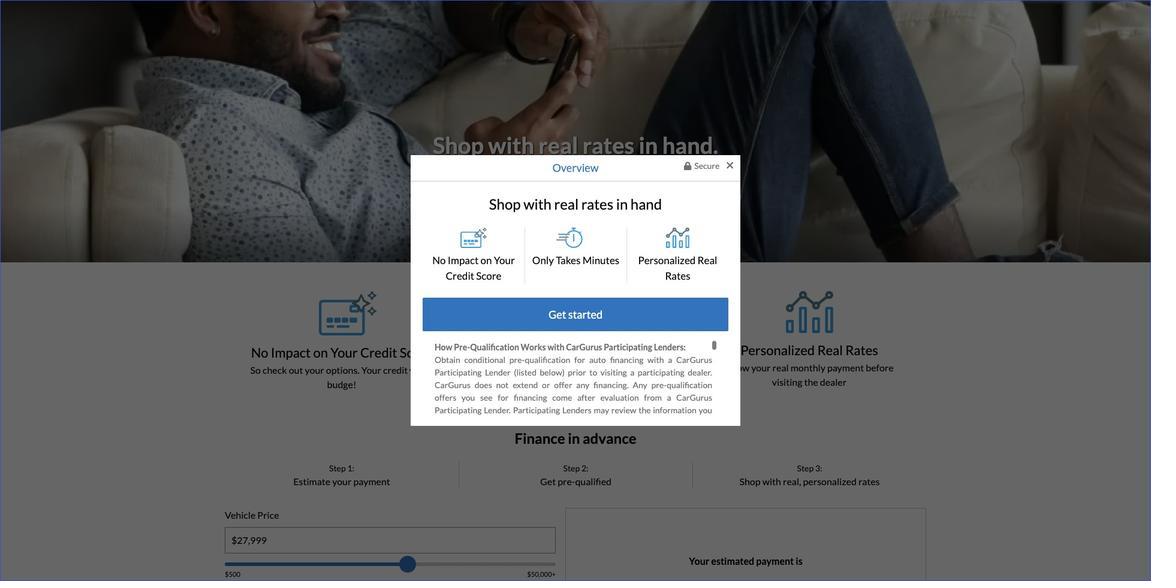 Task type: vqa. For each thing, say whether or not it's contained in the screenshot.
is
yes



Task type: describe. For each thing, give the bounding box(es) containing it.
lender.
[[484, 406, 511, 416]]

rates for hand.
[[583, 131, 635, 159]]

$50,000+
[[527, 571, 556, 579]]

minutes for only takes minutes just enter a few basic details to instantly see your options
[[585, 342, 632, 358]]

you down other
[[472, 557, 485, 567]]

few
[[534, 362, 550, 374]]

at
[[506, 532, 513, 542]]

to down when
[[600, 557, 608, 567]]

a down when
[[611, 557, 615, 567]]

rates inside the step 3: shop with real, personalized rates
[[859, 476, 880, 487]]

a up any on the bottom right of page
[[631, 368, 635, 378]]

financing.
[[594, 380, 629, 391]]

3:
[[816, 464, 823, 474]]

you right know
[[481, 569, 495, 580]]

0 horizontal spatial dealer.
[[530, 532, 555, 542]]

1 vertical spatial summary
[[564, 557, 598, 567]]

qualify inside "remember, your pre-qualification can only be used for the purchase of one, personal use vehicle. the offer summary will include an estimate of the financing terms (including down payment) you could qualify for when you apply for financing at the dealer. these estimates may not include tax, title, license, and other fees charged by the dealer. when you are ready to finance a vehicle, you can send your offer summary to a participating dealer to let them know you are conditionally pre-qualified for auto financing"
[[634, 519, 659, 529]]

score.
[[435, 431, 457, 441]]

qualified inside the get pre-qualified button
[[575, 171, 612, 183]]

financing up other
[[470, 532, 504, 542]]

for right used
[[624, 494, 635, 504]]

0 horizontal spatial include
[[611, 506, 638, 517]]

$500
[[225, 571, 241, 579]]

one
[[544, 431, 557, 441]]

score for no impact on your credit score so check out your options. your credit won't budge!
[[400, 345, 433, 361]]

rates for personalized real rates
[[665, 270, 691, 282]]

impact for no impact on your credit score so check out your options. your credit won't budge!
[[271, 345, 311, 361]]

in for hand
[[616, 195, 628, 213]]

basic
[[552, 362, 573, 374]]

real for hand.
[[539, 131, 578, 159]]

summaries
[[435, 456, 475, 466]]

an
[[641, 506, 650, 517]]

not inside "remember, your pre-qualification can only be used for the purchase of one, personal use vehicle. the offer summary will include an estimate of the financing terms (including down payment) you could qualify for when you apply for financing at the dealer. these estimates may not include tax, title, license, and other fees charged by the dealer. when you are ready to finance a vehicle, you can send your offer summary to a participating dealer to let them know you are conditionally pre-qualified for auto financing"
[[637, 532, 649, 542]]

to right prior
[[590, 368, 598, 378]]

provide
[[435, 418, 463, 428]]

you up title,
[[699, 519, 713, 529]]

real,
[[783, 476, 802, 487]]

enter
[[503, 362, 526, 374]]

you right "lenders,"
[[699, 431, 713, 441]]

be inside "remember, your pre-qualification can only be used for the purchase of one, personal use vehicle. the offer summary will include an estimate of the financing terms (including down payment) you could qualify for when you apply for financing at the dealer. these estimates may not include tax, title, license, and other fees charged by the dealer. when you are ready to finance a vehicle, you can send your offer summary to a participating dealer to let them know you are conditionally pre-qualified for auto financing"
[[594, 494, 603, 504]]

determine
[[475, 418, 513, 428]]

get inside step 2: get pre-qualified
[[540, 476, 556, 487]]

your right retrieve
[[621, 201, 640, 213]]

participating down impact
[[616, 431, 663, 441]]

submitted
[[524, 469, 561, 479]]

payment inside personalized real rates know your real monthly payment before visiting the dealer
[[828, 362, 864, 374]]

license,
[[435, 544, 462, 554]]

shop for shop with real rates in hand
[[489, 195, 521, 213]]

get for get started
[[549, 308, 566, 321]]

2 vertical spatial of
[[689, 506, 697, 517]]

shop with real rates in hand
[[489, 195, 662, 213]]

personalized for personalized real rates
[[639, 254, 696, 267]]

only for only takes minutes
[[533, 254, 554, 267]]

for up lender.
[[498, 393, 509, 403]]

1 horizontal spatial include
[[651, 532, 678, 542]]

other
[[479, 544, 499, 554]]

be up summaries
[[452, 443, 461, 454]]

to down tax,
[[676, 544, 684, 554]]

details
[[575, 362, 603, 374]]

one,
[[697, 494, 713, 504]]

a up them
[[435, 557, 439, 567]]

apply
[[435, 532, 455, 542]]

retrieve
[[583, 201, 619, 213]]

cargurus up the information
[[677, 393, 713, 403]]

will inside how pre-qualification works with cargurus participating lenders: obtain conditional pre-qualification for auto financing with a cargurus participating lender (listed below) prior to visiting a participating dealer. cargurus does not extend or offer any financing. any pre-qualification offers you see for financing come after evaluation from a cargurus participating lender. participating lenders may review the information you provide to determine whether you pre-qualify with no impact to your credit score. if you pre-qualify with one or more of our participating lenders, you will be able to see your estimated monthly payments, aprs and offer summaries for vehicles you may be considering. your request for pre- qualification may not be submitted to all participating lenders.
[[435, 443, 448, 454]]

your up options.
[[331, 345, 358, 361]]

evaluation
[[601, 393, 639, 403]]

1 vertical spatial or
[[560, 431, 568, 441]]

after
[[578, 393, 596, 403]]

to left let
[[693, 557, 700, 567]]

know
[[458, 569, 478, 580]]

shop for shop with real rates in hand.
[[433, 131, 484, 159]]

only
[[576, 494, 592, 504]]

get started
[[549, 308, 603, 321]]

2:
[[582, 464, 589, 474]]

secure
[[695, 161, 720, 171]]

send
[[503, 557, 521, 567]]

credit inside how pre-qualification works with cargurus participating lenders: obtain conditional pre-qualification for auto financing with a cargurus participating lender (listed below) prior to visiting a participating dealer. cargurus does not extend or offer any financing. any pre-qualification offers you see for financing come after evaluation from a cargurus participating lender. participating lenders may review the information you provide to determine whether you pre-qualify with no impact to your credit score. if you pre-qualify with one or more of our participating lenders, you will be able to see your estimated monthly payments, aprs and offer summaries for vehicles you may be considering. your request for pre- qualification may not be submitted to all participating lenders.
[[691, 418, 713, 428]]

real for hand
[[555, 195, 579, 213]]

1:
[[348, 464, 355, 474]]

auto inside "remember, your pre-qualification can only be used for the purchase of one, personal use vehicle. the offer summary will include an estimate of the financing terms (including down payment) you could qualify for when you apply for financing at the dealer. these estimates may not include tax, title, license, and other fees charged by the dealer. when you are ready to finance a vehicle, you can send your offer summary to a participating dealer to let them know you are conditionally pre-qualified for auto financing"
[[631, 569, 648, 580]]

estimate
[[293, 476, 331, 487]]

just
[[484, 362, 501, 374]]

offer down by
[[543, 557, 561, 567]]

see inside only takes minutes just enter a few basic details to instantly see your options
[[654, 362, 668, 374]]

considering.
[[579, 456, 623, 466]]

them
[[435, 569, 454, 580]]

may inside "remember, your pre-qualification can only be used for the purchase of one, personal use vehicle. the offer summary will include an estimate of the financing terms (including down payment) you could qualify for when you apply for financing at the dealer. these estimates may not include tax, title, license, and other fees charged by the dealer. when you are ready to finance a vehicle, you can send your offer summary to a participating dealer to let them know you are conditionally pre-qualified for auto financing"
[[619, 532, 634, 542]]

for up prior
[[575, 355, 586, 365]]

to inside only takes minutes just enter a few basic details to instantly see your options
[[605, 362, 614, 374]]

no for no impact on your credit score so check out your options. your credit won't budge!
[[251, 345, 268, 361]]

pre-
[[454, 343, 470, 353]]

real for personalized real rates know your real monthly payment before visiting the dealer
[[818, 342, 843, 358]]

payment)
[[558, 519, 592, 529]]

when
[[676, 519, 696, 529]]

below)
[[540, 368, 565, 378]]

offers
[[435, 393, 457, 403]]

you right if
[[467, 431, 480, 441]]

vehicle price
[[225, 510, 279, 521]]

get pre-qualified
[[540, 171, 612, 183]]

vehicle,
[[442, 557, 469, 567]]

step 2: get pre-qualified
[[540, 464, 612, 487]]

your estimated payment is
[[689, 556, 803, 567]]

credit inside no impact on your credit score so check out your options. your credit won't budge!
[[383, 365, 408, 376]]

1 vertical spatial of
[[687, 494, 695, 504]]

participating up instantly
[[604, 343, 653, 353]]

step for qualified
[[564, 464, 580, 474]]

conditional
[[465, 355, 506, 365]]

vehicle
[[225, 510, 256, 521]]

a down lenders:
[[668, 355, 673, 365]]

your inside no impact on your credit score so check out your options. your credit won't budge!
[[305, 365, 324, 376]]

may up 'submitted'
[[546, 456, 561, 466]]

step 3: shop with real, personalized rates
[[740, 464, 880, 487]]

personalized for personalized real rates know your real monthly payment before visiting the dealer
[[741, 342, 815, 358]]

advance
[[583, 430, 637, 447]]

your inside how pre-qualification works with cargurus participating lenders: obtain conditional pre-qualification for auto financing with a cargurus participating lender (listed below) prior to visiting a participating dealer. cargurus does not extend or offer any financing. any pre-qualification offers you see for financing come after evaluation from a cargurus participating lender. participating lenders may review the information you provide to determine whether you pre-qualify with no impact to your credit score. if you pre-qualify with one or more of our participating lenders, you will be able to see your estimated monthly payments, aprs and offer summaries for vehicles you may be considering. your request for pre- qualification may not be submitted to all participating lenders.
[[628, 456, 645, 466]]

used
[[605, 494, 622, 504]]

auto inside how pre-qualification works with cargurus participating lenders: obtain conditional pre-qualification for auto financing with a cargurus participating lender (listed below) prior to visiting a participating dealer. cargurus does not extend or offer any financing. any pre-qualification offers you see for financing come after evaluation from a cargurus participating lender. participating lenders may review the information you provide to determine whether you pre-qualify with no impact to your credit score. if you pre-qualify with one or more of our participating lenders, you will be able to see your estimated monthly payments, aprs and offer summaries for vehicles you may be considering. your request for pre- qualification may not be submitted to all participating lenders.
[[590, 355, 606, 365]]

lenders.
[[631, 469, 662, 479]]

you up one
[[548, 418, 561, 428]]

the inside how pre-qualification works with cargurus participating lenders: obtain conditional pre-qualification for auto financing with a cargurus participating lender (listed below) prior to visiting a participating dealer. cargurus does not extend or offer any financing. any pre-qualification offers you see for financing come after evaluation from a cargurus participating lender. participating lenders may review the information you provide to determine whether you pre-qualify with no impact to your credit score. if you pre-qualify with one or more of our participating lenders, you will be able to see your estimated monthly payments, aprs and offer summaries for vehicles you may be considering. your request for pre- qualification may not be submitted to all participating lenders.
[[639, 406, 651, 416]]

0 vertical spatial qualify
[[579, 418, 604, 428]]

personalized real rates know your real monthly payment before visiting the dealer
[[725, 342, 894, 388]]

shop with real rates in hand dialog
[[0, 0, 1152, 582]]

for right request
[[682, 456, 693, 466]]

0 horizontal spatial in
[[568, 430, 580, 447]]

for down estimate in the bottom right of the page
[[662, 519, 673, 529]]

qualification down summaries
[[435, 469, 480, 479]]

a inside only takes minutes just enter a few basic details to instantly see your options
[[527, 362, 532, 374]]

step 1: estimate your payment
[[293, 464, 390, 487]]

(including
[[495, 519, 531, 529]]

you up estimates
[[595, 519, 609, 529]]

shop with real rates in hand image
[[0, 0, 1152, 262]]

lenders,
[[666, 431, 697, 441]]

lenders
[[563, 406, 592, 416]]

any
[[633, 380, 648, 391]]

be down vehicles
[[513, 469, 522, 479]]

before
[[866, 362, 894, 374]]

cargurus up details
[[566, 343, 603, 353]]

fees
[[501, 544, 516, 554]]

to down the information
[[662, 418, 670, 428]]

ready
[[654, 544, 675, 554]]

participating down obtain
[[435, 368, 482, 378]]

these
[[557, 532, 579, 542]]

your inside no impact on your credit score
[[494, 254, 515, 267]]

0 vertical spatial not
[[496, 380, 509, 391]]

your inside only takes minutes just enter a few basic details to instantly see your options
[[550, 377, 569, 388]]

participating inside "remember, your pre-qualification can only be used for the purchase of one, personal use vehicle. the offer summary will include an estimate of the financing terms (including down payment) you could qualify for when you apply for financing at the dealer. these estimates may not include tax, title, license, and other fees charged by the dealer. when you are ready to finance a vehicle, you can send your offer summary to a participating dealer to let them know you are conditionally pre-qualified for auto financing"
[[617, 557, 664, 567]]

charged
[[518, 544, 548, 554]]

hand
[[631, 195, 662, 213]]

if
[[459, 431, 464, 441]]

finance
[[515, 430, 565, 447]]

estimates
[[581, 532, 617, 542]]

your down charged at the bottom of the page
[[523, 557, 540, 567]]

your up vehicles
[[514, 443, 531, 454]]

use
[[470, 506, 483, 517]]

and inside "remember, your pre-qualification can only be used for the purchase of one, personal use vehicle. the offer summary will include an estimate of the financing terms (including down payment) you could qualify for when you apply for financing at the dealer. these estimates may not include tax, title, license, and other fees charged by the dealer. when you are ready to finance a vehicle, you can send your offer summary to a participating dealer to let them know you are conditionally pre-qualified for auto financing"
[[464, 544, 477, 554]]

more
[[570, 431, 589, 441]]

monthly inside how pre-qualification works with cargurus participating lenders: obtain conditional pre-qualification for auto financing with a cargurus participating lender (listed below) prior to visiting a participating dealer. cargurus does not extend or offer any financing. any pre-qualification offers you see for financing come after evaluation from a cargurus participating lender. participating lenders may review the information you provide to determine whether you pre-qualify with no impact to your credit score. if you pre-qualify with one or more of our participating lenders, you will be able to see your estimated monthly payments, aprs and offer summaries for vehicles you may be considering. your request for pre- qualification may not be submitted to all participating lenders.
[[576, 443, 606, 454]]

already pre-qualified? retrieve your offer link
[[489, 200, 663, 214]]

for down when
[[616, 569, 627, 580]]

started
[[569, 308, 603, 321]]

the inside personalized real rates know your real monthly payment before visiting the dealer
[[805, 377, 819, 388]]

cargurus down lenders:
[[677, 355, 713, 365]]

your up "lenders,"
[[672, 418, 689, 428]]

1 horizontal spatial dealer.
[[574, 544, 599, 554]]

cargurus up offers
[[435, 380, 471, 391]]

takes for only takes minutes just enter a few basic details to instantly see your options
[[550, 342, 582, 358]]

options.
[[326, 365, 360, 376]]

lock image
[[684, 162, 692, 170]]

any
[[577, 380, 590, 391]]

estimate
[[654, 506, 686, 517]]

for down 'able'
[[479, 456, 490, 466]]

could
[[611, 519, 632, 529]]

aprs
[[653, 443, 672, 454]]



Task type: locate. For each thing, give the bounding box(es) containing it.
rates inside personalized real rates know your real monthly payment before visiting the dealer
[[846, 342, 879, 358]]

offer up down
[[535, 506, 553, 517]]

1 vertical spatial credit
[[691, 418, 713, 428]]

step inside step 1: estimate your payment
[[329, 464, 346, 474]]

1 vertical spatial minutes
[[585, 342, 632, 358]]

rates
[[665, 270, 691, 282], [846, 342, 879, 358]]

1 horizontal spatial impact
[[448, 254, 479, 267]]

of left the one,
[[687, 494, 695, 504]]

dealer. inside how pre-qualification works with cargurus participating lenders: obtain conditional pre-qualification for auto financing with a cargurus participating lender (listed below) prior to visiting a participating dealer. cargurus does not extend or offer any financing. any pre-qualification offers you see for financing come after evaluation from a cargurus participating lender. participating lenders may review the information you provide to determine whether you pre-qualify with no impact to your credit score. if you pre-qualify with one or more of our participating lenders, you will be able to see your estimated monthly payments, aprs and offer summaries for vehicles you may be considering. your request for pre- qualification may not be submitted to all participating lenders.
[[688, 368, 713, 378]]

personalized
[[639, 254, 696, 267], [741, 342, 815, 358]]

on
[[481, 254, 492, 267], [313, 345, 328, 361]]

only takes minutes just enter a few basic details to instantly see your options
[[484, 342, 668, 388]]

2 vertical spatial rates
[[859, 476, 880, 487]]

may down could
[[619, 532, 634, 542]]

not down an at the bottom of page
[[637, 532, 649, 542]]

only inside only takes minutes just enter a few basic details to instantly see your options
[[519, 342, 547, 358]]

1 vertical spatial not
[[499, 469, 511, 479]]

0 vertical spatial monthly
[[791, 362, 826, 374]]

real for personalized real rates
[[698, 254, 718, 267]]

real up overview
[[539, 131, 578, 159]]

0 vertical spatial on
[[481, 254, 492, 267]]

shop
[[433, 131, 484, 159], [489, 195, 521, 213], [740, 476, 761, 487]]

1 horizontal spatial are
[[640, 544, 652, 554]]

will inside "remember, your pre-qualification can only be used for the purchase of one, personal use vehicle. the offer summary will include an estimate of the financing terms (including down payment) you could qualify for when you apply for financing at the dealer. these estimates may not include tax, title, license, and other fees charged by the dealer. when you are ready to finance a vehicle, you can send your offer summary to a participating dealer to let them know you are conditionally pre-qualified for auto financing"
[[595, 506, 608, 517]]

0 horizontal spatial auto
[[590, 355, 606, 365]]

of up when
[[689, 506, 697, 517]]

step inside the step 3: shop with real, personalized rates
[[797, 464, 814, 474]]

in left hand
[[616, 195, 628, 213]]

be
[[452, 443, 461, 454], [566, 456, 575, 466], [513, 469, 522, 479], [594, 494, 603, 504]]

0 vertical spatial include
[[611, 506, 638, 517]]

credit for no impact on your credit score so check out your options. your credit won't budge!
[[360, 345, 397, 361]]

1 vertical spatial estimated
[[712, 556, 755, 567]]

and inside how pre-qualification works with cargurus participating lenders: obtain conditional pre-qualification for auto financing with a cargurus participating lender (listed below) prior to visiting a participating dealer. cargurus does not extend or offer any financing. any pre-qualification offers you see for financing come after evaluation from a cargurus participating lender. participating lenders may review the information you provide to determine whether you pre-qualify with no impact to your credit score. if you pre-qualify with one or more of our participating lenders, you will be able to see your estimated monthly payments, aprs and offer summaries for vehicles you may be considering. your request for pre- qualification may not be submitted to all participating lenders.
[[677, 443, 690, 454]]

0 horizontal spatial or
[[542, 380, 550, 391]]

0 horizontal spatial credit
[[383, 365, 408, 376]]

financing up any on the bottom right of page
[[610, 355, 644, 365]]

offer right retrieve
[[642, 201, 663, 213]]

0 vertical spatial see
[[654, 362, 668, 374]]

shop with real rates in hand.
[[433, 131, 719, 159]]

a
[[668, 355, 673, 365], [527, 362, 532, 374], [631, 368, 635, 378], [667, 393, 672, 403], [435, 557, 439, 567], [611, 557, 615, 567]]

real inside personalized real rates know your real monthly payment before visiting the dealer
[[773, 362, 789, 374]]

in inside dialog
[[616, 195, 628, 213]]

0 horizontal spatial can
[[488, 557, 501, 567]]

on up options.
[[313, 345, 328, 361]]

1 vertical spatial impact
[[271, 345, 311, 361]]

request
[[649, 456, 678, 466]]

only
[[533, 254, 554, 267], [519, 342, 547, 358]]

your inside personalized real rates know your real monthly payment before visiting the dealer
[[752, 362, 771, 374]]

information
[[653, 406, 697, 416]]

include up ready
[[651, 532, 678, 542]]

no
[[433, 254, 446, 267], [251, 345, 268, 361]]

payment inside step 1: estimate your payment
[[354, 476, 390, 487]]

takes up basic
[[550, 342, 582, 358]]

score inside no impact on your credit score
[[476, 270, 502, 282]]

for right 'apply'
[[457, 532, 468, 542]]

in for hand.
[[639, 131, 658, 159]]

0 horizontal spatial personalized
[[639, 254, 696, 267]]

1 horizontal spatial in
[[616, 195, 628, 213]]

0 horizontal spatial will
[[435, 443, 448, 454]]

a left few
[[527, 362, 532, 374]]

1 vertical spatial participating
[[617, 557, 664, 567]]

3 step from the left
[[797, 464, 814, 474]]

so
[[250, 365, 261, 376]]

come
[[553, 393, 572, 403]]

real
[[698, 254, 718, 267], [818, 342, 843, 358]]

lender
[[485, 368, 511, 378]]

your right out
[[305, 365, 324, 376]]

0 vertical spatial credit
[[383, 365, 408, 376]]

rates for hand
[[582, 195, 614, 213]]

qualified up retrieve
[[575, 171, 612, 183]]

1 horizontal spatial rates
[[846, 342, 879, 358]]

1 horizontal spatial qualify
[[579, 418, 604, 428]]

shop inside the "shop with real rates in hand" dialog
[[489, 195, 521, 213]]

personalized inside personalized real rates
[[639, 254, 696, 267]]

when
[[600, 544, 623, 554]]

0 vertical spatial score
[[476, 270, 502, 282]]

qualification up the information
[[667, 380, 713, 391]]

takes inside the "shop with real rates in hand" dialog
[[556, 254, 581, 267]]

of inside how pre-qualification works with cargurus participating lenders: obtain conditional pre-qualification for auto financing with a cargurus participating lender (listed below) prior to visiting a participating dealer. cargurus does not extend or offer any financing. any pre-qualification offers you see for financing come after evaluation from a cargurus participating lender. participating lenders may review the information you provide to determine whether you pre-qualify with no impact to your credit score. if you pre-qualify with one or more of our participating lenders, you will be able to see your estimated monthly payments, aprs and offer summaries for vehicles you may be considering. your request for pre- qualification may not be submitted to all participating lenders.
[[592, 431, 599, 441]]

personalized inside personalized real rates know your real monthly payment before visiting the dealer
[[741, 342, 815, 358]]

1 vertical spatial payment
[[354, 476, 390, 487]]

takes inside only takes minutes just enter a few basic details to instantly see your options
[[550, 342, 582, 358]]

dealer.
[[688, 368, 713, 378], [530, 532, 555, 542], [574, 544, 599, 554]]

1 horizontal spatial and
[[677, 443, 690, 454]]

already
[[489, 201, 522, 213]]

close financing wizard image
[[727, 160, 734, 171]]

financing down extend
[[514, 393, 547, 403]]

dealer inside personalized real rates know your real monthly payment before visiting the dealer
[[820, 377, 847, 388]]

your up use on the bottom left
[[479, 494, 496, 504]]

get pre-qualified button
[[489, 164, 663, 190]]

lenders:
[[654, 343, 686, 353]]

only inside the "shop with real rates in hand" dialog
[[533, 254, 554, 267]]

in left hand.
[[639, 131, 658, 159]]

2 vertical spatial qualified
[[581, 569, 613, 580]]

2 vertical spatial payment
[[757, 556, 794, 567]]

1 horizontal spatial payment
[[757, 556, 794, 567]]

finance in advance
[[515, 430, 637, 447]]

2 horizontal spatial dealer.
[[688, 368, 713, 378]]

1 horizontal spatial see
[[497, 443, 510, 454]]

already pre-qualified? retrieve your offer
[[489, 201, 663, 213]]

rates right personalized on the bottom right of page
[[859, 476, 880, 487]]

2 vertical spatial in
[[568, 430, 580, 447]]

will
[[435, 443, 448, 454], [595, 506, 608, 517]]

impact
[[635, 418, 660, 428]]

extend
[[513, 380, 538, 391]]

you right when
[[624, 544, 638, 554]]

impact inside no impact on your credit score so check out your options. your credit won't budge!
[[271, 345, 311, 361]]

budge!
[[327, 379, 357, 390]]

1 vertical spatial qualified
[[575, 476, 612, 487]]

get inside the "shop with real rates in hand" dialog
[[549, 308, 566, 321]]

on for no impact on your credit score so check out your options. your credit won't budge!
[[313, 345, 328, 361]]

rates for personalized real rates know your real monthly payment before visiting the dealer
[[846, 342, 879, 358]]

qualification up below)
[[525, 355, 571, 365]]

is
[[796, 556, 803, 567]]

will down score.
[[435, 443, 448, 454]]

0 vertical spatial participating
[[638, 368, 685, 378]]

or down below)
[[542, 380, 550, 391]]

remember, your pre-qualification can only be used for the purchase of one, personal use vehicle. the offer summary will include an estimate of the financing terms (including down payment) you could qualify for when you apply for financing at the dealer. these estimates may not include tax, title, license, and other fees charged by the dealer. when you are ready to finance a vehicle, you can send your offer summary to a participating dealer to let them know you are conditionally pre-qualified for auto financing 
[[435, 494, 713, 582]]

auto down could
[[631, 569, 648, 580]]

0 vertical spatial qualified
[[575, 171, 612, 183]]

how
[[435, 343, 453, 353]]

cargurus
[[566, 343, 603, 353], [677, 355, 713, 365], [435, 380, 471, 391], [677, 393, 713, 403]]

qualify down determine
[[498, 431, 523, 441]]

on for no impact on your credit score
[[481, 254, 492, 267]]

financing down personal
[[435, 519, 468, 529]]

offer inside already pre-qualified? retrieve your offer link
[[642, 201, 663, 213]]

1 horizontal spatial no
[[433, 254, 446, 267]]

only for only takes minutes just enter a few basic details to instantly see your options
[[519, 342, 547, 358]]

0 vertical spatial of
[[592, 431, 599, 441]]

minutes inside the "shop with real rates in hand" dialog
[[583, 254, 620, 267]]

2 vertical spatial get
[[540, 476, 556, 487]]

0 horizontal spatial are
[[499, 569, 511, 580]]

visiting inside personalized real rates know your real monthly payment before visiting the dealer
[[773, 377, 803, 388]]

no impact on your credit score
[[433, 254, 515, 282]]

or right one
[[560, 431, 568, 441]]

rates up overview
[[583, 131, 635, 159]]

to right provide on the bottom left of the page
[[465, 418, 473, 428]]

rates inside personalized real rates
[[665, 270, 691, 282]]

qualification
[[470, 343, 519, 353]]

minutes for only takes minutes
[[583, 254, 620, 267]]

payment left the "is"
[[757, 556, 794, 567]]

0 horizontal spatial visiting
[[601, 368, 627, 378]]

you down does
[[462, 393, 475, 403]]

1 vertical spatial monthly
[[576, 443, 606, 454]]

participating up provide on the bottom left of the page
[[435, 406, 482, 416]]

takes for only takes minutes
[[556, 254, 581, 267]]

0 horizontal spatial qualify
[[498, 431, 523, 441]]

can down other
[[488, 557, 501, 567]]

1 vertical spatial takes
[[550, 342, 582, 358]]

to right 'able'
[[485, 443, 493, 454]]

1 vertical spatial auto
[[631, 569, 648, 580]]

credit up "lenders,"
[[691, 418, 713, 428]]

no
[[624, 418, 633, 428]]

remember,
[[435, 494, 477, 504]]

minutes inside only takes minutes just enter a few basic details to instantly see your options
[[585, 342, 632, 358]]

overview
[[553, 161, 599, 174]]

1 step from the left
[[329, 464, 346, 474]]

2 horizontal spatial step
[[797, 464, 814, 474]]

0 horizontal spatial and
[[464, 544, 477, 554]]

get left all
[[540, 476, 556, 487]]

step for real,
[[797, 464, 814, 474]]

1 vertical spatial credit
[[360, 345, 397, 361]]

1 horizontal spatial credit
[[446, 270, 475, 282]]

1 horizontal spatial estimated
[[712, 556, 755, 567]]

participating down ready
[[617, 557, 664, 567]]

0 vertical spatial only
[[533, 254, 554, 267]]

impact inside no impact on your credit score
[[448, 254, 479, 267]]

your right options.
[[362, 365, 381, 376]]

0 horizontal spatial monthly
[[576, 443, 606, 454]]

1 horizontal spatial can
[[561, 494, 574, 504]]

in right one
[[568, 430, 580, 447]]

be up all
[[566, 456, 575, 466]]

financing down ready
[[651, 569, 685, 580]]

no inside no impact on your credit score so check out your options. your credit won't budge!
[[251, 345, 268, 361]]

qualification inside "remember, your pre-qualification can only be used for the purchase of one, personal use vehicle. the offer summary will include an estimate of the financing terms (including down payment) you could qualify for when you apply for financing at the dealer. these estimates may not include tax, title, license, and other fees charged by the dealer. when you are ready to finance a vehicle, you can send your offer summary to a participating dealer to let them know you are conditionally pre-qualified for auto financing"
[[513, 494, 559, 504]]

rates
[[583, 131, 635, 159], [582, 195, 614, 213], [859, 476, 880, 487]]

to left all
[[563, 469, 571, 479]]

payment
[[828, 362, 864, 374], [354, 476, 390, 487], [757, 556, 794, 567]]

1 horizontal spatial or
[[560, 431, 568, 441]]

tax,
[[680, 532, 694, 542]]

takes down already pre-qualified? retrieve your offer link
[[556, 254, 581, 267]]

down
[[534, 519, 555, 529]]

not down vehicles
[[499, 469, 511, 479]]

1 horizontal spatial will
[[595, 506, 608, 517]]

0 vertical spatial no
[[433, 254, 446, 267]]

step for payment
[[329, 464, 346, 474]]

1 vertical spatial see
[[480, 393, 493, 403]]

and
[[677, 443, 690, 454], [464, 544, 477, 554]]

only down qualified?
[[533, 254, 554, 267]]

no inside no impact on your credit score
[[433, 254, 446, 267]]

not down lender
[[496, 380, 509, 391]]

see up vehicles
[[497, 443, 510, 454]]

2 step from the left
[[564, 464, 580, 474]]

qualified?
[[541, 201, 581, 213]]

0 vertical spatial real
[[539, 131, 578, 159]]

pre- inside button
[[558, 171, 575, 183]]

0 horizontal spatial shop
[[433, 131, 484, 159]]

real inside personalized real rates know your real monthly payment before visiting the dealer
[[818, 342, 843, 358]]

options
[[571, 377, 602, 388]]

0 vertical spatial impact
[[448, 254, 479, 267]]

payment down 1:
[[354, 476, 390, 487]]

price
[[258, 510, 279, 521]]

step left 3:
[[797, 464, 814, 474]]

2 horizontal spatial in
[[639, 131, 658, 159]]

you right the information
[[699, 406, 713, 416]]

0 vertical spatial are
[[640, 544, 652, 554]]

in
[[639, 131, 658, 159], [616, 195, 628, 213], [568, 430, 580, 447]]

score for no impact on your credit score
[[476, 270, 502, 282]]

2 horizontal spatial qualify
[[634, 519, 659, 529]]

does
[[475, 380, 492, 391]]

(listed
[[514, 368, 537, 378]]

0 horizontal spatial estimated
[[535, 443, 572, 454]]

get left the started
[[549, 308, 566, 321]]

0 vertical spatial can
[[561, 494, 574, 504]]

0 vertical spatial get
[[540, 171, 556, 183]]

rates inside dialog
[[582, 195, 614, 213]]

only takes minutes
[[533, 254, 620, 267]]

rates down the get pre-qualified button
[[582, 195, 614, 213]]

include up could
[[611, 506, 638, 517]]

get up qualified?
[[540, 171, 556, 183]]

get started button
[[423, 298, 729, 332]]

auto
[[590, 355, 606, 365], [631, 569, 648, 580]]

step left 2:
[[564, 464, 580, 474]]

2 vertical spatial qualify
[[634, 519, 659, 529]]

qualified inside step 2: get pre-qualified
[[575, 476, 612, 487]]

Down payment (54%) text field
[[226, 528, 555, 553]]

on inside no impact on your credit score
[[481, 254, 492, 267]]

offer up come
[[554, 380, 573, 391]]

qualified down 2:
[[575, 476, 612, 487]]

0 vertical spatial or
[[542, 380, 550, 391]]

monthly inside personalized real rates know your real monthly payment before visiting the dealer
[[791, 362, 826, 374]]

summary up payment)
[[557, 506, 591, 517]]

impact for no impact on your credit score
[[448, 254, 479, 267]]

with inside the step 3: shop with real, personalized rates
[[763, 476, 782, 487]]

1 horizontal spatial dealer
[[820, 377, 847, 388]]

from
[[644, 393, 662, 403]]

1 horizontal spatial auto
[[631, 569, 648, 580]]

credit inside no impact on your credit score so check out your options. your credit won't budge!
[[360, 345, 397, 361]]

1 horizontal spatial visiting
[[773, 377, 803, 388]]

real inside personalized real rates
[[698, 254, 718, 267]]

able
[[465, 443, 481, 454]]

personalized
[[803, 476, 857, 487]]

1 horizontal spatial credit
[[691, 418, 713, 428]]

finance
[[686, 544, 713, 554]]

0 vertical spatial credit
[[446, 270, 475, 282]]

1 horizontal spatial on
[[481, 254, 492, 267]]

0 vertical spatial dealer.
[[688, 368, 713, 378]]

visiting inside how pre-qualification works with cargurus participating lenders: obtain conditional pre-qualification for auto financing with a cargurus participating lender (listed below) prior to visiting a participating dealer. cargurus does not extend or offer any financing. any pre-qualification offers you see for financing come after evaluation from a cargurus participating lender. participating lenders may review the information you provide to determine whether you pre-qualify with no impact to your credit score. if you pre-qualify with one or more of our participating lenders, you will be able to see your estimated monthly payments, aprs and offer summaries for vehicles you may be considering. your request for pre- qualification may not be submitted to all participating lenders.
[[601, 368, 627, 378]]

pre- inside step 2: get pre-qualified
[[558, 476, 576, 487]]

1 horizontal spatial step
[[564, 464, 580, 474]]

you up 'submitted'
[[528, 456, 542, 466]]

offer down "lenders,"
[[695, 443, 713, 454]]

participating
[[604, 343, 653, 353], [435, 368, 482, 378], [435, 406, 482, 416], [513, 406, 560, 416], [616, 431, 663, 441], [582, 469, 629, 479]]

participating down considering.
[[582, 469, 629, 479]]

may down after
[[594, 406, 610, 416]]

1 horizontal spatial shop
[[489, 195, 521, 213]]

0 vertical spatial personalized
[[639, 254, 696, 267]]

personalized real rates
[[639, 254, 718, 282]]

no for no impact on your credit score
[[433, 254, 446, 267]]

step inside step 2: get pre-qualified
[[564, 464, 580, 474]]

and left other
[[464, 544, 477, 554]]

dealer inside "remember, your pre-qualification can only be used for the purchase of one, personal use vehicle. the offer summary will include an estimate of the financing terms (including down payment) you could qualify for when you apply for financing at the dealer. these estimates may not include tax, title, license, and other fees charged by the dealer. when you are ready to finance a vehicle, you can send your offer summary to a participating dealer to let them know you are conditionally pre-qualified for auto financing"
[[667, 557, 690, 567]]

are down send
[[499, 569, 511, 580]]

0 vertical spatial summary
[[557, 506, 591, 517]]

participating inside how pre-qualification works with cargurus participating lenders: obtain conditional pre-qualification for auto financing with a cargurus participating lender (listed below) prior to visiting a participating dealer. cargurus does not extend or offer any financing. any pre-qualification offers you see for financing come after evaluation from a cargurus participating lender. participating lenders may review the information you provide to determine whether you pre-qualify with no impact to your credit score. if you pre-qualify with one or more of our participating lenders, you will be able to see your estimated monthly payments, aprs and offer summaries for vehicles you may be considering. your request for pre- qualification may not be submitted to all participating lenders.
[[638, 368, 685, 378]]

score inside no impact on your credit score so check out your options. your credit won't budge!
[[400, 345, 433, 361]]

1 horizontal spatial real
[[818, 342, 843, 358]]

1 horizontal spatial personalized
[[741, 342, 815, 358]]

hand.
[[663, 131, 719, 159]]

1 vertical spatial rates
[[582, 195, 614, 213]]

purchase
[[652, 494, 685, 504]]

1 vertical spatial dealer.
[[530, 532, 555, 542]]

your inside step 1: estimate your payment
[[332, 476, 352, 487]]

include
[[611, 506, 638, 517], [651, 532, 678, 542]]

to up 'financing.'
[[605, 362, 614, 374]]

dealer. left know at the right bottom of the page
[[688, 368, 713, 378]]

participating
[[638, 368, 685, 378], [617, 557, 664, 567]]

1 vertical spatial can
[[488, 557, 501, 567]]

0 vertical spatial and
[[677, 443, 690, 454]]

credit inside no impact on your credit score
[[446, 270, 475, 282]]

qualified inside "remember, your pre-qualification can only be used for the purchase of one, personal use vehicle. the offer summary will include an estimate of the financing terms (including down payment) you could qualify for when you apply for financing at the dealer. these estimates may not include tax, title, license, and other fees charged by the dealer. when you are ready to finance a vehicle, you can send your offer summary to a participating dealer to let them know you are conditionally pre-qualified for auto financing"
[[581, 569, 613, 580]]

are left ready
[[640, 544, 652, 554]]

the
[[805, 377, 819, 388], [639, 406, 651, 416], [637, 494, 650, 504], [700, 506, 713, 517], [516, 532, 528, 542], [560, 544, 572, 554]]

0 horizontal spatial score
[[400, 345, 433, 361]]

may down vehicles
[[482, 469, 497, 479]]

0 horizontal spatial see
[[480, 393, 493, 403]]

your down the finance
[[689, 556, 710, 567]]

only up few
[[519, 342, 547, 358]]

2 horizontal spatial shop
[[740, 476, 761, 487]]

shop inside the step 3: shop with real, personalized rates
[[740, 476, 761, 487]]

step
[[329, 464, 346, 474], [564, 464, 580, 474], [797, 464, 814, 474]]

know
[[725, 362, 750, 374]]

0 vertical spatial auto
[[590, 355, 606, 365]]

estimated inside how pre-qualification works with cargurus participating lenders: obtain conditional pre-qualification for auto financing with a cargurus participating lender (listed below) prior to visiting a participating dealer. cargurus does not extend or offer any financing. any pre-qualification offers you see for financing come after evaluation from a cargurus participating lender. participating lenders may review the information you provide to determine whether you pre-qualify with no impact to your credit score. if you pre-qualify with one or more of our participating lenders, you will be able to see your estimated monthly payments, aprs and offer summaries for vehicles you may be considering. your request for pre- qualification may not be submitted to all participating lenders.
[[535, 443, 572, 454]]

1 horizontal spatial monthly
[[791, 362, 826, 374]]

0 vertical spatial takes
[[556, 254, 581, 267]]

get for get pre-qualified
[[540, 171, 556, 183]]

real down the get pre-qualified button
[[555, 195, 579, 213]]

a up the information
[[667, 393, 672, 403]]

0 horizontal spatial payment
[[354, 476, 390, 487]]

participating up whether
[[513, 406, 560, 416]]

qualification up the
[[513, 494, 559, 504]]

credit for no impact on your credit score
[[446, 270, 475, 282]]

real inside dialog
[[555, 195, 579, 213]]

your right know at the right bottom of the page
[[752, 362, 771, 374]]

on inside no impact on your credit score so check out your options. your credit won't budge!
[[313, 345, 328, 361]]

vehicle.
[[487, 506, 514, 517]]

0 horizontal spatial impact
[[271, 345, 311, 361]]

0 vertical spatial dealer
[[820, 377, 847, 388]]



